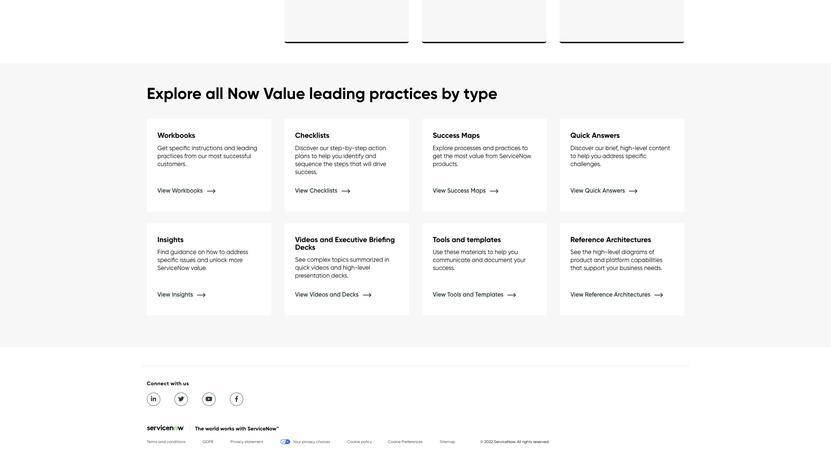 Task type: locate. For each thing, give the bounding box(es) containing it.
that down identify
[[350, 160, 362, 167]]

workbooks
[[158, 131, 195, 140], [172, 187, 203, 194]]

2 cookie from the left
[[388, 439, 401, 444]]

and inside explore processes and practices to get the most value from servicenow products.
[[483, 144, 494, 151]]

view for success maps
[[433, 187, 446, 194]]

2 horizontal spatial practices
[[496, 144, 521, 151]]

2 vertical spatial level
[[358, 264, 370, 271]]

templates
[[467, 235, 502, 244]]

help up the document at the bottom right of the page
[[495, 248, 507, 255]]

gdpr link
[[203, 439, 214, 444]]

and up value
[[483, 144, 494, 151]]

level down summarized
[[358, 264, 370, 271]]

cookie left 'policy' on the bottom left
[[348, 439, 360, 444]]

2 horizontal spatial high-
[[621, 144, 636, 151]]

0 vertical spatial reference
[[571, 235, 605, 244]]

0 vertical spatial tools
[[433, 235, 450, 244]]

sitemap
[[440, 439, 456, 444]]

0 vertical spatial answers
[[593, 131, 620, 140]]

1 most from the left
[[209, 152, 222, 159]]

servicenow inside explore processes and practices to get the most value from servicenow products.
[[500, 152, 532, 159]]

0 horizontal spatial leading
[[237, 144, 258, 151]]

architectures up diagrams
[[607, 235, 652, 244]]

view for tools and templates
[[433, 291, 446, 298]]

linkedin image
[[150, 395, 157, 403]]

and inside see the high-level diagrams of product and platform capabilities that support your business needs.
[[594, 256, 605, 263]]

1 vertical spatial servicenow
[[158, 264, 190, 271]]

with
[[171, 380, 182, 387], [236, 425, 246, 432]]

0 vertical spatial the
[[444, 152, 453, 159]]

see up product
[[571, 248, 582, 255]]

leading for and
[[237, 144, 258, 151]]

in
[[385, 256, 390, 263]]

discover up challenges.
[[571, 144, 594, 151]]

view success maps
[[433, 187, 488, 194]]

2 horizontal spatial our
[[596, 144, 605, 151]]

2 vertical spatial practices
[[158, 152, 183, 159]]

1 horizontal spatial explore
[[433, 144, 453, 151]]

1 horizontal spatial see
[[571, 248, 582, 255]]

checklists down sequence
[[310, 187, 338, 194]]

and inside videos and executive briefing decks
[[320, 235, 333, 244]]

0 vertical spatial explore
[[147, 83, 202, 103]]

address up more
[[227, 248, 248, 255]]

specific inside find guidance on how to address specific issues and unlock more servicenow value.
[[158, 256, 179, 263]]

level
[[636, 144, 648, 151], [608, 248, 621, 255], [358, 264, 370, 271]]

decks down 'decks.'
[[342, 291, 359, 298]]

high-
[[621, 144, 636, 151], [594, 248, 608, 255], [343, 264, 358, 271]]

1 vertical spatial your
[[607, 264, 619, 271]]

0 horizontal spatial high-
[[343, 264, 358, 271]]

that down product
[[571, 264, 583, 271]]

success down products.
[[448, 187, 470, 194]]

0 horizontal spatial address
[[227, 248, 248, 255]]

1 vertical spatial with
[[236, 425, 246, 432]]

1 horizontal spatial leading
[[309, 83, 366, 103]]

you inside the discover our brief, high-level content to help you address specific challenges.
[[592, 152, 601, 159]]

0 vertical spatial practices
[[370, 83, 438, 103]]

discover
[[295, 144, 319, 151], [571, 144, 594, 151]]

decks
[[295, 243, 316, 252], [342, 291, 359, 298]]

1 horizontal spatial the
[[444, 152, 453, 159]]

0 horizontal spatial your
[[514, 256, 526, 263]]

success. inside 'use these materials to help you communicate and document your success.'
[[433, 264, 456, 271]]

you inside the discover our step-by-step action plans to help you identify and sequence the steps that will drive success.
[[332, 152, 342, 159]]

help down step-
[[319, 152, 331, 159]]

explore for explore processes and practices to get the most value from servicenow products.
[[433, 144, 453, 151]]

to inside the discover our brief, high-level content to help you address specific challenges.
[[571, 152, 577, 159]]

and up support
[[594, 256, 605, 263]]

2 horizontal spatial the
[[583, 248, 592, 255]]

help
[[319, 152, 331, 159], [578, 152, 590, 159], [495, 248, 507, 255]]

1 horizontal spatial our
[[320, 144, 329, 151]]

insights down value.
[[172, 291, 193, 298]]

templates
[[476, 291, 504, 298]]

level up platform
[[608, 248, 621, 255]]

0 horizontal spatial success.
[[295, 168, 318, 175]]

reference up product
[[571, 235, 605, 244]]

© 2022 servicenow. all rights reserved.
[[481, 439, 550, 444]]

view for insights
[[158, 291, 171, 298]]

0 horizontal spatial that
[[350, 160, 362, 167]]

identify
[[344, 152, 364, 159]]

most
[[209, 152, 222, 159], [455, 152, 468, 159]]

view for reference architectures
[[571, 291, 584, 298]]

0 horizontal spatial discover
[[295, 144, 319, 151]]

1 vertical spatial tools
[[448, 291, 462, 298]]

from inside get specific instructions and leading practices from our most successful customers.
[[185, 152, 197, 159]]

1 horizontal spatial address
[[603, 152, 625, 159]]

you up challenges.
[[592, 152, 601, 159]]

and up will
[[366, 152, 377, 159]]

the up product
[[583, 248, 592, 255]]

level inside see complex topics summarized in quick videos and high-level presentation decks.
[[358, 264, 370, 271]]

use
[[433, 248, 443, 255]]

1 horizontal spatial from
[[486, 152, 498, 159]]

1 vertical spatial checklists
[[310, 187, 338, 194]]

0 vertical spatial high-
[[621, 144, 636, 151]]

find
[[158, 248, 169, 255]]

1 horizontal spatial help
[[495, 248, 507, 255]]

0 vertical spatial insights
[[158, 235, 184, 244]]

and down on
[[197, 256, 208, 263]]

0 horizontal spatial level
[[358, 264, 370, 271]]

see for reference architectures
[[571, 248, 582, 255]]

videos up the complex
[[295, 235, 318, 244]]

high- down topics
[[343, 264, 358, 271]]

view success maps link
[[433, 187, 509, 194]]

1 horizontal spatial level
[[608, 248, 621, 255]]

1 horizontal spatial discover
[[571, 144, 594, 151]]

and right terms
[[159, 439, 166, 444]]

practices inside get specific instructions and leading practices from our most successful customers.
[[158, 152, 183, 159]]

0 vertical spatial level
[[636, 144, 648, 151]]

to inside 'use these materials to help you communicate and document your success.'
[[488, 248, 494, 255]]

see complex topics summarized in quick videos and high-level presentation decks.
[[295, 256, 390, 279]]

our down instructions
[[198, 152, 207, 159]]

by-
[[346, 144, 355, 151]]

2 discover from the left
[[571, 144, 594, 151]]

value
[[264, 83, 306, 103]]

servicenow image
[[147, 425, 184, 430]]

us
[[183, 380, 189, 387]]

see inside see complex topics summarized in quick videos and high-level presentation decks.
[[295, 256, 306, 263]]

discover our step-by-step action plans to help you identify and sequence the steps that will drive success.
[[295, 144, 387, 175]]

servicenow™
[[248, 425, 279, 432]]

steps
[[334, 160, 349, 167]]

the inside the discover our step-by-step action plans to help you identify and sequence the steps that will drive success.
[[324, 160, 333, 167]]

brief,
[[606, 144, 619, 151]]

answers
[[593, 131, 620, 140], [603, 187, 626, 194]]

0 horizontal spatial practices
[[158, 152, 183, 159]]

2 most from the left
[[455, 152, 468, 159]]

view insights
[[158, 291, 195, 298]]

0 horizontal spatial decks
[[295, 243, 316, 252]]

with right works
[[236, 425, 246, 432]]

with left us
[[171, 380, 182, 387]]

1 vertical spatial high-
[[594, 248, 608, 255]]

2 vertical spatial the
[[583, 248, 592, 255]]

and down "materials"
[[472, 256, 483, 263]]

connect
[[147, 380, 169, 387]]

explore inside explore processes and practices to get the most value from servicenow products.
[[433, 144, 453, 151]]

product
[[571, 256, 593, 263]]

0 vertical spatial success.
[[295, 168, 318, 175]]

1 vertical spatial success.
[[433, 264, 456, 271]]

0 vertical spatial decks
[[295, 243, 316, 252]]

1 horizontal spatial you
[[509, 248, 519, 255]]

summarized
[[351, 256, 384, 263]]

privacy
[[231, 439, 244, 444]]

0 horizontal spatial you
[[332, 152, 342, 159]]

0 horizontal spatial with
[[171, 380, 182, 387]]

2 vertical spatial high-
[[343, 264, 358, 271]]

checklists up plans
[[295, 131, 330, 140]]

our inside the discover our step-by-step action plans to help you identify and sequence the steps that will drive success.
[[320, 144, 329, 151]]

2 vertical spatial specific
[[158, 256, 179, 263]]

success up get
[[433, 131, 460, 140]]

cookie policy link
[[348, 439, 372, 444]]

address inside the discover our brief, high-level content to help you address specific challenges.
[[603, 152, 625, 159]]

our left brief,
[[596, 144, 605, 151]]

level left content
[[636, 144, 648, 151]]

help inside 'use these materials to help you communicate and document your success.'
[[495, 248, 507, 255]]

you up the document at the bottom right of the page
[[509, 248, 519, 255]]

0 vertical spatial videos
[[295, 235, 318, 244]]

support
[[584, 264, 606, 271]]

level inside see the high-level diagrams of product and platform capabilities that support your business needs.
[[608, 248, 621, 255]]

most down processes
[[455, 152, 468, 159]]

1 vertical spatial level
[[608, 248, 621, 255]]

1 horizontal spatial that
[[571, 264, 583, 271]]

address down brief,
[[603, 152, 625, 159]]

insights up find
[[158, 235, 184, 244]]

leading
[[309, 83, 366, 103], [237, 144, 258, 151]]

0 horizontal spatial the
[[324, 160, 333, 167]]

1 vertical spatial see
[[295, 256, 306, 263]]

use these materials to help you communicate and document your success.
[[433, 248, 526, 271]]

high- inside see the high-level diagrams of product and platform capabilities that support your business needs.
[[594, 248, 608, 255]]

your right the document at the bottom right of the page
[[514, 256, 526, 263]]

our left step-
[[320, 144, 329, 151]]

the left steps
[[324, 160, 333, 167]]

reference down support
[[586, 291, 613, 298]]

discover for quick answers
[[571, 144, 594, 151]]

0 vertical spatial checklists
[[295, 131, 330, 140]]

1 horizontal spatial with
[[236, 425, 246, 432]]

0 vertical spatial specific
[[169, 144, 190, 151]]

1 vertical spatial specific
[[626, 152, 647, 159]]

success
[[433, 131, 460, 140], [448, 187, 470, 194]]

cookie for cookie policy
[[348, 439, 360, 444]]

1 cookie from the left
[[348, 439, 360, 444]]

and up the complex
[[320, 235, 333, 244]]

rights
[[523, 439, 533, 444]]

and
[[224, 144, 235, 151], [483, 144, 494, 151], [366, 152, 377, 159], [320, 235, 333, 244], [452, 235, 466, 244], [197, 256, 208, 263], [472, 256, 483, 263], [594, 256, 605, 263], [331, 264, 342, 271], [330, 291, 341, 298], [463, 291, 474, 298], [159, 439, 166, 444]]

tools and templates
[[433, 235, 502, 244]]

0 horizontal spatial explore
[[147, 83, 202, 103]]

processes
[[455, 144, 482, 151]]

1 horizontal spatial success.
[[433, 264, 456, 271]]

briefing
[[369, 235, 395, 244]]

practices
[[370, 83, 438, 103], [496, 144, 521, 151], [158, 152, 183, 159]]

quick answers
[[571, 131, 620, 140]]

decks up the complex
[[295, 243, 316, 252]]

your down platform
[[607, 264, 619, 271]]

see inside see the high-level diagrams of product and platform capabilities that support your business needs.
[[571, 248, 582, 255]]

your inside see the high-level diagrams of product and platform capabilities that support your business needs.
[[607, 264, 619, 271]]

insights
[[158, 235, 184, 244], [172, 291, 193, 298]]

0 horizontal spatial from
[[185, 152, 197, 159]]

maps
[[462, 131, 480, 140], [471, 187, 486, 194]]

0 horizontal spatial help
[[319, 152, 331, 159]]

that inside the discover our step-by-step action plans to help you identify and sequence the steps that will drive success.
[[350, 160, 362, 167]]

twitter image
[[178, 395, 185, 403]]

0 horizontal spatial cookie
[[348, 439, 360, 444]]

success. down communicate
[[433, 264, 456, 271]]

discover our brief, high-level content to help you address specific challenges.
[[571, 144, 671, 167]]

leading for value
[[309, 83, 366, 103]]

2 horizontal spatial you
[[592, 152, 601, 159]]

most inside explore processes and practices to get the most value from servicenow products.
[[455, 152, 468, 159]]

see up quick
[[295, 256, 306, 263]]

view for workbooks
[[158, 187, 171, 194]]

cookie left "preferences"
[[388, 439, 401, 444]]

0 vertical spatial that
[[350, 160, 362, 167]]

the up products.
[[444, 152, 453, 159]]

1 vertical spatial workbooks
[[172, 187, 203, 194]]

videos down 'presentation'
[[310, 291, 329, 298]]

0 horizontal spatial servicenow
[[158, 264, 190, 271]]

privacy statement
[[231, 439, 264, 444]]

cookie
[[348, 439, 360, 444], [388, 439, 401, 444]]

policy
[[361, 439, 372, 444]]

specific inside get specific instructions and leading practices from our most successful customers.
[[169, 144, 190, 151]]

explore
[[147, 83, 202, 103], [433, 144, 453, 151]]

1 horizontal spatial decks
[[342, 291, 359, 298]]

success. inside the discover our step-by-step action plans to help you identify and sequence the steps that will drive success.
[[295, 168, 318, 175]]

1 horizontal spatial servicenow
[[500, 152, 532, 159]]

and inside find guidance on how to address specific issues and unlock more servicenow value.
[[197, 256, 208, 263]]

2 horizontal spatial level
[[636, 144, 648, 151]]

0 horizontal spatial most
[[209, 152, 222, 159]]

1 vertical spatial videos
[[310, 291, 329, 298]]

servicenow.
[[495, 439, 517, 444]]

conditions
[[167, 439, 186, 444]]

quick down challenges.
[[586, 187, 602, 194]]

videos inside videos and executive briefing decks
[[295, 235, 318, 244]]

videos
[[312, 264, 329, 271]]

1 vertical spatial decks
[[342, 291, 359, 298]]

and inside see complex topics summarized in quick videos and high-level presentation decks.
[[331, 264, 342, 271]]

0 vertical spatial address
[[603, 152, 625, 159]]

get
[[433, 152, 443, 159]]

from right value
[[486, 152, 498, 159]]

capabilities
[[632, 256, 663, 263]]

our inside the discover our brief, high-level content to help you address specific challenges.
[[596, 144, 605, 151]]

1 horizontal spatial high-
[[594, 248, 608, 255]]

0 vertical spatial workbooks
[[158, 131, 195, 140]]

architectures
[[607, 235, 652, 244], [615, 291, 651, 298]]

from down instructions
[[185, 152, 197, 159]]

and up successful
[[224, 144, 235, 151]]

most down instructions
[[209, 152, 222, 159]]

practices for explore all now value leading practices by type
[[370, 83, 438, 103]]

and up 'decks.'
[[331, 264, 342, 271]]

explore processes and practices to get the most value from servicenow products.
[[433, 144, 532, 167]]

sitemap link
[[440, 439, 456, 444]]

1 from from the left
[[185, 152, 197, 159]]

discover up plans
[[295, 144, 319, 151]]

discover inside the discover our brief, high-level content to help you address specific challenges.
[[571, 144, 594, 151]]

0 vertical spatial servicenow
[[500, 152, 532, 159]]

workbooks up get at the top of the page
[[158, 131, 195, 140]]

explore for explore all now value leading practices by type
[[147, 83, 202, 103]]

1 vertical spatial address
[[227, 248, 248, 255]]

quick
[[295, 264, 310, 271]]

address inside find guidance on how to address specific issues and unlock more servicenow value.
[[227, 248, 248, 255]]

view workbooks link
[[158, 187, 225, 194]]

help up challenges.
[[578, 152, 590, 159]]

high- down reference architectures
[[594, 248, 608, 255]]

address
[[603, 152, 625, 159], [227, 248, 248, 255]]

see for videos and executive briefing decks
[[295, 256, 306, 263]]

1 vertical spatial quick
[[586, 187, 602, 194]]

0 vertical spatial see
[[571, 248, 582, 255]]

discover inside the discover our step-by-step action plans to help you identify and sequence the steps that will drive success.
[[295, 144, 319, 151]]

that inside see the high-level diagrams of product and platform capabilities that support your business needs.
[[571, 264, 583, 271]]

©
[[481, 439, 484, 444]]

2022
[[485, 439, 494, 444]]

success. down sequence
[[295, 168, 318, 175]]

see the high-level diagrams of product and platform capabilities that support your business needs.
[[571, 248, 663, 271]]

0 horizontal spatial see
[[295, 256, 306, 263]]

high- right brief,
[[621, 144, 636, 151]]

1 horizontal spatial most
[[455, 152, 468, 159]]

1 horizontal spatial cookie
[[388, 439, 401, 444]]

servicenow
[[500, 152, 532, 159], [158, 264, 190, 271]]

from
[[185, 152, 197, 159], [486, 152, 498, 159]]

action
[[369, 144, 386, 151]]

privacy statement link
[[231, 439, 264, 444]]

1 vertical spatial leading
[[237, 144, 258, 151]]

architectures down business
[[615, 291, 651, 298]]

leading inside get specific instructions and leading practices from our most successful customers.
[[237, 144, 258, 151]]

specific
[[169, 144, 190, 151], [626, 152, 647, 159], [158, 256, 179, 263]]

quick up challenges.
[[571, 131, 591, 140]]

you down step-
[[332, 152, 342, 159]]

will
[[364, 160, 372, 167]]

workbooks down customers.
[[172, 187, 203, 194]]

2 from from the left
[[486, 152, 498, 159]]

1 discover from the left
[[295, 144, 319, 151]]

needs.
[[645, 264, 663, 271]]

1 vertical spatial that
[[571, 264, 583, 271]]

2 horizontal spatial help
[[578, 152, 590, 159]]

reference architectures
[[571, 235, 652, 244]]

and down 'decks.'
[[330, 291, 341, 298]]

from inside explore processes and practices to get the most value from servicenow products.
[[486, 152, 498, 159]]

0 vertical spatial your
[[514, 256, 526, 263]]

1 horizontal spatial practices
[[370, 83, 438, 103]]

terms and conditions
[[147, 439, 186, 444]]



Task type: describe. For each thing, give the bounding box(es) containing it.
the inside explore processes and practices to get the most value from servicenow products.
[[444, 152, 453, 159]]

value.
[[191, 264, 207, 271]]

view tools and templates link
[[433, 291, 527, 298]]

challenges.
[[571, 160, 602, 167]]

1 vertical spatial reference
[[586, 291, 613, 298]]

issues
[[180, 256, 196, 263]]

to inside find guidance on how to address specific issues and unlock more servicenow value.
[[219, 248, 225, 255]]

value
[[470, 152, 485, 159]]

the world works with servicenow™
[[195, 425, 279, 432]]

step
[[355, 144, 367, 151]]

cookie for cookie preferences
[[388, 439, 401, 444]]

your privacy choices link
[[281, 439, 330, 444]]

preferences
[[402, 439, 423, 444]]

practices for get specific instructions and leading practices from our most successful customers.
[[158, 152, 183, 159]]

gdpr
[[203, 439, 214, 444]]

help inside the discover our step-by-step action plans to help you identify and sequence the steps that will drive success.
[[319, 152, 331, 159]]

terms and conditions link
[[147, 439, 186, 444]]

diagrams
[[622, 248, 648, 255]]

get
[[158, 144, 168, 151]]

get specific instructions and leading practices from our most successful customers.
[[158, 144, 258, 167]]

find guidance on how to address specific issues and unlock more servicenow value.
[[158, 248, 248, 271]]

complex
[[307, 256, 331, 263]]

decks.
[[332, 272, 349, 279]]

your inside 'use these materials to help you communicate and document your success.'
[[514, 256, 526, 263]]

you inside 'use these materials to help you communicate and document your success.'
[[509, 248, 519, 255]]

the
[[195, 425, 204, 432]]

drive
[[373, 160, 387, 167]]

plans
[[295, 152, 310, 159]]

view for checklists
[[295, 187, 308, 194]]

topics
[[332, 256, 349, 263]]

view tools and templates
[[433, 291, 506, 298]]

0 vertical spatial success
[[433, 131, 460, 140]]

high- inside the discover our brief, high-level content to help you address specific challenges.
[[621, 144, 636, 151]]

by
[[442, 83, 460, 103]]

reserved.
[[534, 439, 550, 444]]

type
[[464, 83, 498, 103]]

world
[[206, 425, 219, 432]]

1 vertical spatial maps
[[471, 187, 486, 194]]

of
[[650, 248, 655, 255]]

view videos and decks link
[[295, 291, 381, 298]]

communicate
[[433, 256, 471, 263]]

products.
[[433, 160, 459, 167]]

guidance
[[171, 248, 197, 255]]

executive
[[335, 235, 368, 244]]

now
[[228, 83, 260, 103]]

and inside get specific instructions and leading practices from our most successful customers.
[[224, 144, 235, 151]]

how
[[207, 248, 218, 255]]

presentation
[[295, 272, 330, 279]]

unlock
[[210, 256, 228, 263]]

view workbooks
[[158, 187, 204, 194]]

most inside get specific instructions and leading practices from our most successful customers.
[[209, 152, 222, 159]]

youtube image
[[205, 395, 213, 403]]

explore all now value leading practices by type
[[147, 83, 498, 103]]

view checklists link
[[295, 187, 360, 194]]

and left templates at the bottom right of page
[[463, 291, 474, 298]]

help inside the discover our brief, high-level content to help you address specific challenges.
[[578, 152, 590, 159]]

view for quick answers
[[571, 187, 584, 194]]

and inside 'use these materials to help you communicate and document your success.'
[[472, 256, 483, 263]]

servicenow inside find guidance on how to address specific issues and unlock more servicenow value.
[[158, 264, 190, 271]]

business
[[620, 264, 643, 271]]

these
[[445, 248, 460, 255]]

cookie policy
[[348, 439, 372, 444]]

our inside get specific instructions and leading practices from our most successful customers.
[[198, 152, 207, 159]]

and up these
[[452, 235, 466, 244]]

step-
[[330, 144, 346, 151]]

on
[[198, 248, 205, 255]]

0 vertical spatial quick
[[571, 131, 591, 140]]

practices inside explore processes and practices to get the most value from servicenow products.
[[496, 144, 521, 151]]

and inside the discover our step-by-step action plans to help you identify and sequence the steps that will drive success.
[[366, 152, 377, 159]]

1 vertical spatial architectures
[[615, 291, 651, 298]]

terms
[[147, 439, 158, 444]]

our for quick answers
[[596, 144, 605, 151]]

facebook image
[[233, 395, 241, 403]]

1 vertical spatial insights
[[172, 291, 193, 298]]

view for videos and executive briefing decks
[[295, 291, 308, 298]]

cookie preferences link
[[388, 439, 423, 444]]

your privacy choices
[[293, 439, 330, 444]]

works
[[221, 425, 235, 432]]

success maps
[[433, 131, 480, 140]]

view reference architectures link
[[571, 291, 674, 298]]

specific inside the discover our brief, high-level content to help you address specific challenges.
[[626, 152, 647, 159]]

to inside the discover our step-by-step action plans to help you identify and sequence the steps that will drive success.
[[312, 152, 317, 159]]

1 vertical spatial answers
[[603, 187, 626, 194]]

level inside the discover our brief, high-level content to help you address specific challenges.
[[636, 144, 648, 151]]

all
[[518, 439, 522, 444]]

videos and executive briefing decks
[[295, 235, 395, 252]]

discover for checklists
[[295, 144, 319, 151]]

your
[[293, 439, 301, 444]]

customers.
[[158, 160, 187, 167]]

the inside see the high-level diagrams of product and platform capabilities that support your business needs.
[[583, 248, 592, 255]]

0 vertical spatial maps
[[462, 131, 480, 140]]

content
[[649, 144, 671, 151]]

0 vertical spatial architectures
[[607, 235, 652, 244]]

view checklists
[[295, 187, 339, 194]]

view videos and decks
[[295, 291, 361, 298]]

instructions
[[192, 144, 223, 151]]

1 vertical spatial success
[[448, 187, 470, 194]]

more
[[229, 256, 243, 263]]

0 vertical spatial with
[[171, 380, 182, 387]]

to inside explore processes and practices to get the most value from servicenow products.
[[523, 144, 528, 151]]

view reference architectures
[[571, 291, 653, 298]]

our for checklists
[[320, 144, 329, 151]]

choices
[[317, 439, 330, 444]]

high- inside see complex topics summarized in quick videos and high-level presentation decks.
[[343, 264, 358, 271]]

decks inside videos and executive briefing decks
[[295, 243, 316, 252]]



Task type: vqa. For each thing, say whether or not it's contained in the screenshot.
the success.
yes



